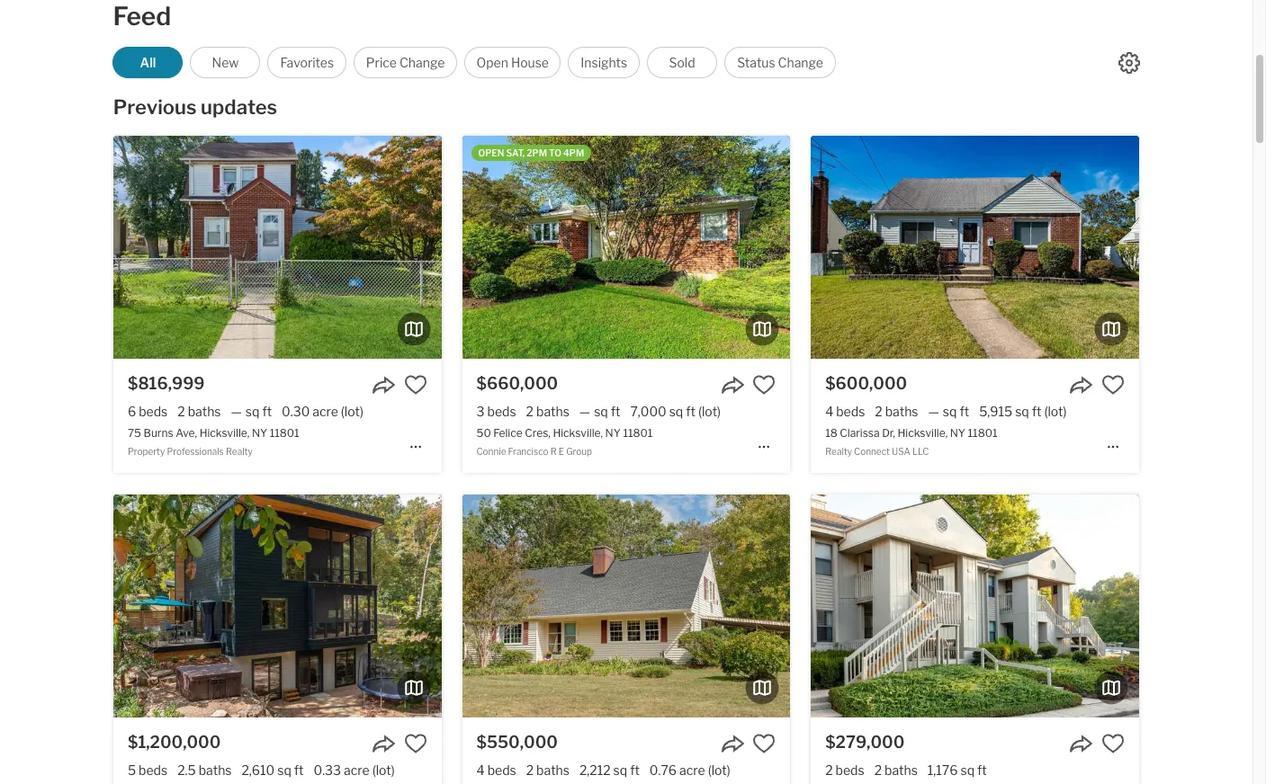 Task type: locate. For each thing, give the bounding box(es) containing it.
favorite button image
[[404, 374, 427, 397], [404, 733, 427, 756]]

favorite button checkbox for $816,999
[[404, 374, 427, 397]]

baths left 2,212
[[537, 763, 570, 779]]

baths left 1,176
[[885, 763, 918, 779]]

to
[[549, 148, 562, 158]]

2 hicksville, from the left
[[553, 427, 603, 440]]

favorite button checkbox
[[404, 374, 427, 397], [753, 374, 776, 397], [1102, 374, 1125, 397], [404, 733, 427, 756], [753, 733, 776, 756], [1102, 733, 1125, 756]]

favorite button image
[[753, 374, 776, 397], [1102, 374, 1125, 397], [753, 733, 776, 756], [1102, 733, 1125, 756]]

1 horizontal spatial 4
[[825, 404, 834, 419]]

acre right '0.76'
[[680, 763, 705, 779]]

realty
[[226, 447, 253, 457], [825, 447, 852, 457]]

1 horizontal spatial hicksville,
[[553, 427, 603, 440]]

0 horizontal spatial — sq ft
[[231, 404, 272, 419]]

0 horizontal spatial hicksville,
[[200, 427, 250, 440]]

beds
[[139, 404, 168, 419], [487, 404, 516, 419], [836, 404, 865, 419], [139, 763, 168, 779], [487, 763, 516, 779], [836, 763, 865, 779]]

$816,999
[[128, 374, 205, 393]]

beds right 3
[[487, 404, 516, 419]]

beds right 5 at the bottom left of the page
[[139, 763, 168, 779]]

2 baths up ave,
[[178, 404, 221, 419]]

11801
[[270, 427, 299, 440], [623, 427, 653, 440], [968, 427, 998, 440]]

acre
[[313, 404, 338, 419], [344, 763, 370, 779], [680, 763, 705, 779]]

photo of 75 burns ave, hicksville, ny 11801 image
[[113, 136, 442, 359]]

11801 down the 0.30 at left bottom
[[270, 427, 299, 440]]

1 horizontal spatial change
[[778, 55, 823, 70]]

baths for $600,000
[[885, 404, 919, 419]]

favorite button image for $600,000
[[1102, 374, 1125, 397]]

1 change from the left
[[400, 55, 445, 70]]

— sq ft up group
[[579, 404, 621, 419]]

1 horizontal spatial 4 beds
[[825, 404, 865, 419]]

(lot)
[[341, 404, 364, 419], [698, 404, 721, 419], [1044, 404, 1067, 419], [372, 763, 395, 779], [708, 763, 731, 779]]

0 horizontal spatial 11801
[[270, 427, 299, 440]]

Sold radio
[[647, 47, 717, 78]]

1 — sq ft from the left
[[231, 404, 272, 419]]

favorite button image for $550,000
[[753, 733, 776, 756]]

0 horizontal spatial —
[[231, 404, 242, 419]]

connie
[[477, 447, 506, 457]]

(lot) right the 0.30 at left bottom
[[341, 404, 364, 419]]

2
[[178, 404, 185, 419], [526, 404, 534, 419], [875, 404, 883, 419], [526, 763, 534, 779], [825, 763, 833, 779], [874, 763, 882, 779]]

3 ny from the left
[[950, 427, 966, 440]]

1 horizontal spatial 11801
[[623, 427, 653, 440]]

2 baths up cres,
[[526, 404, 570, 419]]

status change
[[737, 55, 823, 70]]

—
[[231, 404, 242, 419], [579, 404, 591, 419], [928, 404, 940, 419]]

sq left 5,915
[[943, 404, 957, 419]]

4
[[825, 404, 834, 419], [477, 763, 485, 779]]

(lot) right '0.76'
[[708, 763, 731, 779]]

1 favorite button image from the top
[[404, 374, 427, 397]]

— sq ft for $816,999
[[231, 404, 272, 419]]

3 — from the left
[[928, 404, 940, 419]]

sq
[[246, 404, 260, 419], [594, 404, 608, 419], [669, 404, 683, 419], [943, 404, 957, 419], [1015, 404, 1029, 419], [277, 763, 291, 779], [613, 763, 627, 779], [961, 763, 975, 779]]

2.5
[[177, 763, 196, 779]]

— sq ft for $600,000
[[928, 404, 969, 419]]

3 beds
[[477, 404, 516, 419]]

3 11801 from the left
[[968, 427, 998, 440]]

baths for $279,000
[[885, 763, 918, 779]]

4 for $550,000
[[477, 763, 485, 779]]

dr,
[[882, 427, 895, 440]]

Status Change radio
[[725, 47, 836, 78]]

2 favorite button image from the top
[[404, 733, 427, 756]]

ft left the 0.30 at left bottom
[[262, 404, 272, 419]]

ft
[[262, 404, 272, 419], [611, 404, 621, 419], [686, 404, 696, 419], [960, 404, 969, 419], [1032, 404, 1042, 419], [294, 763, 304, 779], [630, 763, 640, 779], [977, 763, 987, 779]]

(lot) for $816,999
[[341, 404, 364, 419]]

1 — from the left
[[231, 404, 242, 419]]

3 — sq ft from the left
[[928, 404, 969, 419]]

0 horizontal spatial ny
[[252, 427, 267, 440]]

11801 inside 18 clarissa dr, hicksville, ny 11801 realty connect usa llc
[[968, 427, 998, 440]]

0.33
[[314, 763, 341, 779]]

1 horizontal spatial —
[[579, 404, 591, 419]]

beds down $279,000 at the bottom right of page
[[836, 763, 865, 779]]

2 baths for $279,000
[[874, 763, 918, 779]]

2 — from the left
[[579, 404, 591, 419]]

— sq ft left the 0.30 at left bottom
[[231, 404, 272, 419]]

4 beds down $550,000 on the left
[[477, 763, 516, 779]]

11801 for $600,000
[[968, 427, 998, 440]]

baths right 2.5
[[199, 763, 232, 779]]

sq left "7,000"
[[594, 404, 608, 419]]

$660,000
[[477, 374, 558, 393]]

$550,000
[[477, 734, 558, 752]]

baths up dr,
[[885, 404, 919, 419]]

status
[[737, 55, 775, 70]]

2,610 sq ft
[[242, 763, 304, 779]]

hicksville, inside the "75 burns ave, hicksville, ny 11801 property professionals realty"
[[200, 427, 250, 440]]

2 baths for $550,000
[[526, 763, 570, 779]]

7,000
[[630, 404, 667, 419]]

6 beds
[[128, 404, 168, 419]]

acre for $816,999
[[313, 404, 338, 419]]

change right 'price'
[[400, 55, 445, 70]]

— for $816,999
[[231, 404, 242, 419]]

hicksville,
[[200, 427, 250, 440], [553, 427, 603, 440], [898, 427, 948, 440]]

photo of 50 felice cres, hicksville, ny 11801 image
[[462, 136, 791, 359]]

2 horizontal spatial acre
[[680, 763, 705, 779]]

change
[[400, 55, 445, 70], [778, 55, 823, 70]]

4 beds up 18
[[825, 404, 865, 419]]

2 for $600,000
[[875, 404, 883, 419]]

2 horizontal spatial ny
[[950, 427, 966, 440]]

1 horizontal spatial — sq ft
[[579, 404, 621, 419]]

2 for $550,000
[[526, 763, 534, 779]]

4 beds
[[825, 404, 865, 419], [477, 763, 516, 779]]

1 horizontal spatial acre
[[344, 763, 370, 779]]

open
[[478, 148, 504, 158]]

75
[[128, 427, 141, 440]]

(lot) right 0.33
[[372, 763, 395, 779]]

ny
[[252, 427, 267, 440], [605, 427, 621, 440], [950, 427, 966, 440]]

1 vertical spatial 4 beds
[[477, 763, 516, 779]]

1 hicksville, from the left
[[200, 427, 250, 440]]

1 realty from the left
[[226, 447, 253, 457]]

beds for $279,000
[[836, 763, 865, 779]]

hicksville, for $600,000
[[898, 427, 948, 440]]

baths for $550,000
[[537, 763, 570, 779]]

11801 down 5,915
[[968, 427, 998, 440]]

beds for $600,000
[[836, 404, 865, 419]]

baths up cres,
[[536, 404, 570, 419]]

option group containing all
[[113, 47, 836, 78]]

photo of 19 digges rd, asheville, nc 28805 image
[[113, 495, 442, 718]]

ny inside 18 clarissa dr, hicksville, ny 11801 realty connect usa llc
[[950, 427, 966, 440]]

ft left '0.76'
[[630, 763, 640, 779]]

hicksville, for $660,000
[[553, 427, 603, 440]]

0 horizontal spatial 4 beds
[[477, 763, 516, 779]]

baths for $816,999
[[188, 404, 221, 419]]

beds down $550,000 on the left
[[487, 763, 516, 779]]

updates
[[201, 95, 277, 119]]

2 horizontal spatial hicksville,
[[898, 427, 948, 440]]

1 vertical spatial 4
[[477, 763, 485, 779]]

open
[[477, 55, 508, 70]]

acre right 0.33
[[344, 763, 370, 779]]

open house
[[477, 55, 549, 70]]

(lot) right "7,000"
[[698, 404, 721, 419]]

18 clarissa dr, hicksville, ny 11801 realty connect usa llc
[[825, 427, 998, 457]]

1 horizontal spatial realty
[[825, 447, 852, 457]]

2 ny from the left
[[605, 427, 621, 440]]

previous updates
[[113, 95, 277, 119]]

11801 for $816,999
[[270, 427, 299, 440]]

1 ny from the left
[[252, 427, 267, 440]]

beds up "clarissa" on the right bottom
[[836, 404, 865, 419]]

0 horizontal spatial realty
[[226, 447, 253, 457]]

2 baths up dr,
[[875, 404, 919, 419]]

2.5 baths
[[177, 763, 232, 779]]

2 horizontal spatial — sq ft
[[928, 404, 969, 419]]

2 horizontal spatial 11801
[[968, 427, 998, 440]]

cres,
[[525, 427, 551, 440]]

ave,
[[176, 427, 197, 440]]

0 vertical spatial 4 beds
[[825, 404, 865, 419]]

2 11801 from the left
[[623, 427, 653, 440]]

favorite button checkbox for $1,200,000
[[404, 733, 427, 756]]

hicksville, inside 18 clarissa dr, hicksville, ny 11801 realty connect usa llc
[[898, 427, 948, 440]]

18
[[825, 427, 838, 440]]

11801 inside the "75 burns ave, hicksville, ny 11801 property professionals realty"
[[270, 427, 299, 440]]

2 — sq ft from the left
[[579, 404, 621, 419]]

— up the "75 burns ave, hicksville, ny 11801 property professionals realty"
[[231, 404, 242, 419]]

2 baths down $550,000 on the left
[[526, 763, 570, 779]]

acre for $1,200,000
[[344, 763, 370, 779]]

ny inside 50 felice cres, hicksville, ny 11801 connie francisco r e group
[[605, 427, 621, 440]]

clarissa
[[840, 427, 880, 440]]

3
[[477, 404, 485, 419]]

baths
[[188, 404, 221, 419], [536, 404, 570, 419], [885, 404, 919, 419], [199, 763, 232, 779], [537, 763, 570, 779], [885, 763, 918, 779]]

realty right "professionals" on the bottom of the page
[[226, 447, 253, 457]]

2 beds
[[825, 763, 865, 779]]

— up 50 felice cres, hicksville, ny 11801 connie francisco r e group
[[579, 404, 591, 419]]

0 horizontal spatial acre
[[313, 404, 338, 419]]

ny inside the "75 burns ave, hicksville, ny 11801 property professionals realty"
[[252, 427, 267, 440]]

— sq ft
[[231, 404, 272, 419], [579, 404, 621, 419], [928, 404, 969, 419]]

3 hicksville, from the left
[[898, 427, 948, 440]]

ft left 5,915
[[960, 404, 969, 419]]

option group
[[113, 47, 836, 78]]

Price Change radio
[[354, 47, 457, 78]]

favorites
[[280, 55, 334, 70]]

2 horizontal spatial —
[[928, 404, 940, 419]]

1 horizontal spatial ny
[[605, 427, 621, 440]]

— for $660,000
[[579, 404, 591, 419]]

photo of 803 abbey cir, asheville, nc 28805 image
[[811, 495, 1139, 718]]

beds for $550,000
[[487, 763, 516, 779]]

hicksville, up llc
[[898, 427, 948, 440]]

0 vertical spatial favorite button image
[[404, 374, 427, 397]]

5
[[128, 763, 136, 779]]

change right status
[[778, 55, 823, 70]]

11801 down "7,000"
[[623, 427, 653, 440]]

1 vertical spatial favorite button image
[[404, 733, 427, 756]]

beds right 6 at the left bottom of the page
[[139, 404, 168, 419]]

4 up 18
[[825, 404, 834, 419]]

professionals
[[167, 447, 224, 457]]

hicksville, inside 50 felice cres, hicksville, ny 11801 connie francisco r e group
[[553, 427, 603, 440]]

realty down 18
[[825, 447, 852, 457]]

75 burns ave, hicksville, ny 11801 property professionals realty
[[128, 427, 299, 457]]

acre right the 0.30 at left bottom
[[313, 404, 338, 419]]

— up 18 clarissa dr, hicksville, ny 11801 realty connect usa llc
[[928, 404, 940, 419]]

5 beds
[[128, 763, 168, 779]]

1 11801 from the left
[[270, 427, 299, 440]]

favorite button checkbox for $600,000
[[1102, 374, 1125, 397]]

(lot) right 5,915
[[1044, 404, 1067, 419]]

group
[[566, 447, 592, 457]]

favorite button checkbox for $550,000
[[753, 733, 776, 756]]

Favorites radio
[[268, 47, 347, 78]]

house
[[511, 55, 549, 70]]

realty inside the "75 burns ave, hicksville, ny 11801 property professionals realty"
[[226, 447, 253, 457]]

0 horizontal spatial 4
[[477, 763, 485, 779]]

11801 inside 50 felice cres, hicksville, ny 11801 connie francisco r e group
[[623, 427, 653, 440]]

beds for $1,200,000
[[139, 763, 168, 779]]

2 baths
[[178, 404, 221, 419], [526, 404, 570, 419], [875, 404, 919, 419], [526, 763, 570, 779], [874, 763, 918, 779]]

— sq ft left 5,915
[[928, 404, 969, 419]]

hicksville, up group
[[553, 427, 603, 440]]

favorite button checkbox for $660,000
[[753, 374, 776, 397]]

0 horizontal spatial change
[[400, 55, 445, 70]]

photo of 100 arco rd, asheville, nc 28805 image
[[462, 495, 791, 718]]

2 baths down $279,000 at the bottom right of page
[[874, 763, 918, 779]]

0 vertical spatial 4
[[825, 404, 834, 419]]

2 change from the left
[[778, 55, 823, 70]]

2 realty from the left
[[825, 447, 852, 457]]

50 felice cres, hicksville, ny 11801 connie francisco r e group
[[477, 427, 653, 457]]

4 down $550,000 on the left
[[477, 763, 485, 779]]

hicksville, up "professionals" on the bottom of the page
[[200, 427, 250, 440]]

sat,
[[506, 148, 525, 158]]

sq right 5,915
[[1015, 404, 1029, 419]]

baths up ave,
[[188, 404, 221, 419]]

6
[[128, 404, 136, 419]]



Task type: describe. For each thing, give the bounding box(es) containing it.
2 baths for $816,999
[[178, 404, 221, 419]]

previous
[[113, 95, 197, 119]]

hicksville, for $816,999
[[200, 427, 250, 440]]

2,212
[[580, 763, 611, 779]]

sq right 2,610
[[277, 763, 291, 779]]

2,610
[[242, 763, 275, 779]]

favorite button image for $816,999
[[404, 374, 427, 397]]

$1,200,000
[[128, 734, 221, 752]]

5,915
[[979, 404, 1013, 419]]

photo of 18 clarissa dr, hicksville, ny 11801 image
[[811, 136, 1139, 359]]

50
[[477, 427, 491, 440]]

price
[[366, 55, 397, 70]]

0.76 acre (lot)
[[650, 763, 731, 779]]

ft right "7,000"
[[686, 404, 696, 419]]

2,212 sq ft
[[580, 763, 640, 779]]

beds for $816,999
[[139, 404, 168, 419]]

change for price change
[[400, 55, 445, 70]]

1,176
[[928, 763, 958, 779]]

felice
[[493, 427, 523, 440]]

ft right 5,915
[[1032, 404, 1042, 419]]

2 for $279,000
[[874, 763, 882, 779]]

ft right 1,176
[[977, 763, 987, 779]]

(lot) for $550,000
[[708, 763, 731, 779]]

$600,000
[[825, 374, 907, 393]]

— sq ft for $660,000
[[579, 404, 621, 419]]

4 beds for $550,000
[[477, 763, 516, 779]]

2 baths for $660,000
[[526, 404, 570, 419]]

4 for $600,000
[[825, 404, 834, 419]]

sq right 2,212
[[613, 763, 627, 779]]

baths for $660,000
[[536, 404, 570, 419]]

insights
[[581, 55, 627, 70]]

ny for $600,000
[[950, 427, 966, 440]]

change for status change
[[778, 55, 823, 70]]

property
[[128, 447, 165, 457]]

sold
[[669, 55, 695, 70]]

connect
[[854, 447, 890, 457]]

usa
[[892, 447, 911, 457]]

favorite button image for $279,000
[[1102, 733, 1125, 756]]

ft left "7,000"
[[611, 404, 621, 419]]

2 for $660,000
[[526, 404, 534, 419]]

sq right 1,176
[[961, 763, 975, 779]]

all
[[140, 55, 156, 70]]

All radio
[[113, 47, 183, 78]]

favorite button image for $660,000
[[753, 374, 776, 397]]

realty inside 18 clarissa dr, hicksville, ny 11801 realty connect usa llc
[[825, 447, 852, 457]]

New radio
[[190, 47, 261, 78]]

open sat, 2pm to 4pm
[[478, 148, 584, 158]]

ny for $660,000
[[605, 427, 621, 440]]

7,000 sq ft (lot)
[[630, 404, 721, 419]]

e
[[559, 447, 564, 457]]

11801 for $660,000
[[623, 427, 653, 440]]

baths for $1,200,000
[[199, 763, 232, 779]]

$279,000
[[825, 734, 905, 752]]

beds for $660,000
[[487, 404, 516, 419]]

(lot) for $1,200,000
[[372, 763, 395, 779]]

favorite button image for $1,200,000
[[404, 733, 427, 756]]

5,915 sq ft (lot)
[[979, 404, 1067, 419]]

sq left the 0.30 at left bottom
[[246, 404, 260, 419]]

francisco
[[508, 447, 549, 457]]

burns
[[144, 427, 173, 440]]

4pm
[[563, 148, 584, 158]]

0.30
[[282, 404, 310, 419]]

r
[[551, 447, 557, 457]]

— for $600,000
[[928, 404, 940, 419]]

Insights radio
[[568, 47, 640, 78]]

0.30 acre (lot)
[[282, 404, 364, 419]]

4 beds for $600,000
[[825, 404, 865, 419]]

favorite button checkbox for $279,000
[[1102, 733, 1125, 756]]

sq right "7,000"
[[669, 404, 683, 419]]

ft left 0.33
[[294, 763, 304, 779]]

2 baths for $600,000
[[875, 404, 919, 419]]

0.33 acre (lot)
[[314, 763, 395, 779]]

ny for $816,999
[[252, 427, 267, 440]]

2 for $816,999
[[178, 404, 185, 419]]

1,176 sq ft
[[928, 763, 987, 779]]

new
[[212, 55, 239, 70]]

0.76
[[650, 763, 677, 779]]

llc
[[913, 447, 929, 457]]

price change
[[366, 55, 445, 70]]

acre for $550,000
[[680, 763, 705, 779]]

Open House radio
[[465, 47, 561, 78]]

feed
[[113, 1, 171, 32]]

2pm
[[527, 148, 547, 158]]



Task type: vqa. For each thing, say whether or not it's contained in the screenshot.
middle Level:
no



